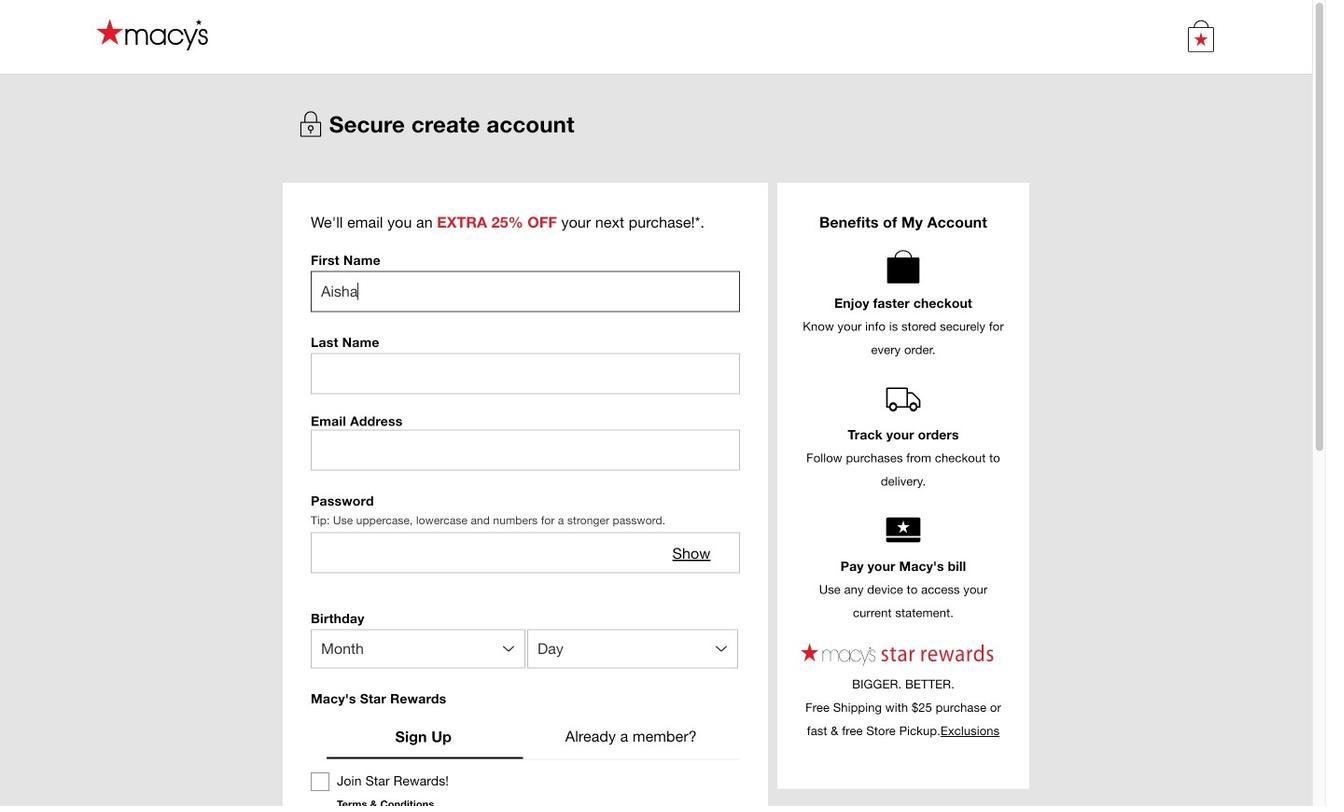 Task type: vqa. For each thing, say whether or not it's contained in the screenshot.
main content
yes



Task type: locate. For each thing, give the bounding box(es) containing it.
shopping bag has 0 items image
[[1186, 17, 1216, 55]]

main content
[[283, 183, 768, 807]]

gen secure bk huge image
[[297, 110, 325, 138]]

None checkbox
[[311, 773, 330, 791]]

None text field
[[311, 271, 740, 312]]

None text field
[[311, 353, 740, 394]]

None email field
[[311, 430, 740, 471]]

None password field
[[311, 533, 740, 574]]



